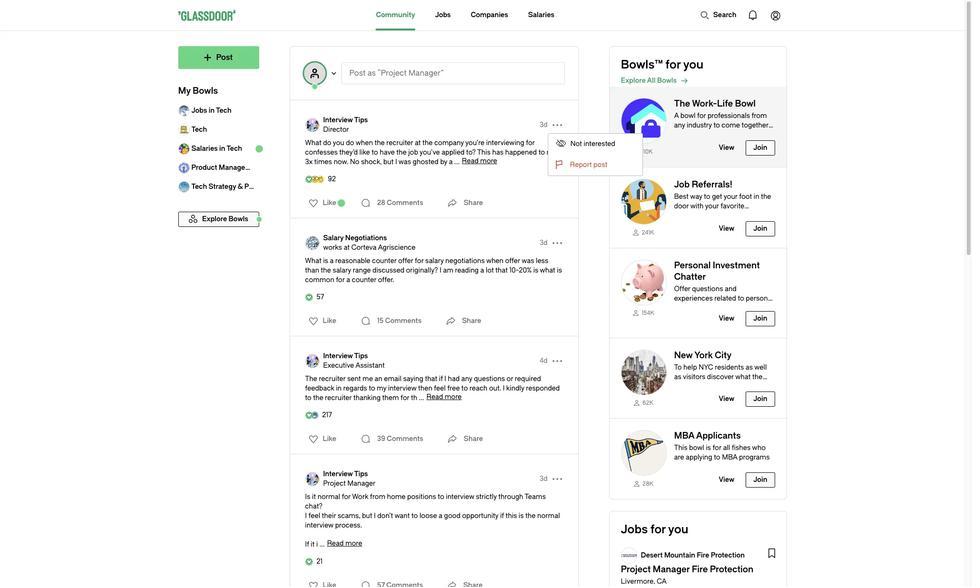 Task type: describe. For each thing, give the bounding box(es) containing it.
work
[[352, 493, 369, 501]]

to right happened
[[539, 148, 545, 157]]

3 3d link from the top
[[540, 474, 548, 484]]

and inside the work-life bowl a bowl for professionals from any industry to come together and discuss the day-to-day happenings of work-life.
[[675, 131, 686, 139]]

day-
[[726, 131, 740, 139]]

28 comments
[[377, 199, 424, 207]]

product management
[[192, 164, 262, 172]]

for up desert
[[651, 523, 666, 536]]

feel inside the recruiter sent me an email saying that if i had any questions or required feedback in regards to my interview then feel free to reach out.  i kindly responded to the recruiter thanking them for th ...
[[434, 385, 446, 393]]

image for post author image for project
[[305, 472, 320, 486]]

the inside is it normal for work from home positions to interview strictly through teams chat? i feel their scams, but i don't want to loose a good opportunity if this is the normal interview process. if it i ...
[[526, 512, 536, 520]]

to inside mba applicants this bowl is for all fishes who are applying to mba programs
[[714, 454, 721, 462]]

for inside what do you do when the recruiter at the company you're interviewing for confesses they'd like to have the job you've applied to? this has happened to me 3x times now. no shock, but i was ghosted by a ...
[[526, 139, 535, 147]]

2 vertical spatial as
[[675, 373, 682, 381]]

post
[[594, 161, 608, 169]]

nyc
[[699, 363, 714, 371]]

was inside what is a reasonable counter offer for salary negotiations when offer was less than the salary range discussed originally? i am reading a lot that 10-20% is what is common for a counter offer.
[[522, 257, 535, 265]]

salary negotiations link
[[323, 234, 416, 243]]

image for post author image for works
[[305, 236, 320, 250]]

to up "shock,"
[[372, 148, 378, 157]]

explore all bowls
[[621, 77, 677, 85]]

interviewing
[[486, 139, 525, 147]]

confesses
[[305, 148, 338, 157]]

1 vertical spatial it
[[311, 541, 315, 549]]

an
[[375, 375, 383, 383]]

as inside button
[[368, 69, 376, 78]]

if inside the recruiter sent me an email saying that if i had any questions or required feedback in regards to my interview then feel free to reach out.  i kindly responded to the recruiter thanking them for th ...
[[439, 375, 443, 383]]

management
[[219, 164, 262, 172]]

2 vertical spatial recruiter
[[325, 394, 352, 402]]

comments for 28 comments
[[387, 199, 424, 207]]

jobs in tech link
[[178, 101, 259, 120]]

discover
[[708, 373, 734, 381]]

1 vertical spatial counter
[[352, 276, 377, 284]]

like for salary negotiations
[[323, 317, 337, 325]]

like button for interview
[[303, 432, 339, 447]]

negotiations
[[446, 257, 485, 265]]

tips for director
[[354, 116, 368, 124]]

offer.
[[378, 276, 395, 284]]

tips for project
[[354, 470, 368, 478]]

what for confesses
[[305, 139, 322, 147]]

now.
[[334, 158, 349, 166]]

1 offer from the left
[[399, 257, 413, 265]]

i down chat?
[[305, 512, 307, 520]]

my
[[178, 86, 191, 96]]

applying
[[686, 454, 713, 462]]

director button
[[323, 125, 368, 135]]

21
[[317, 558, 323, 566]]

0 vertical spatial counter
[[372, 257, 397, 265]]

1 vertical spatial interview
[[446, 493, 475, 501]]

the inside the recruiter sent me an email saying that if i had any questions or required feedback in regards to my interview then feel free to reach out.  i kindly responded to the recruiter thanking them for th ...
[[313, 394, 324, 402]]

1 vertical spatial recruiter
[[319, 375, 346, 383]]

28k
[[643, 481, 654, 487]]

0 vertical spatial normal
[[318, 493, 340, 501]]

new
[[675, 350, 693, 361]]

positions
[[408, 493, 436, 501]]

recruiter inside what do you do when the recruiter at the company you're interviewing for confesses they'd like to have the job you've applied to? this has happened to me 3x times now. no shock, but i was ghosted by a ...
[[387, 139, 413, 147]]

fishes
[[732, 444, 751, 452]]

is
[[305, 493, 311, 501]]

bowls™ for you
[[621, 58, 704, 71]]

ghosted
[[413, 158, 439, 166]]

a down reasonable
[[347, 276, 350, 284]]

strictly
[[476, 493, 497, 501]]

explore
[[621, 77, 646, 85]]

1 horizontal spatial mba
[[722, 454, 738, 462]]

offer!
[[675, 392, 692, 400]]

&
[[238, 183, 243, 191]]

jobs for jobs
[[435, 11, 451, 19]]

0 horizontal spatial interview
[[305, 522, 334, 530]]

protection for manager
[[710, 564, 754, 575]]

lot
[[486, 267, 494, 275]]

tech up tech link
[[216, 107, 232, 115]]

0 vertical spatial mba
[[675, 431, 695, 441]]

life
[[718, 99, 734, 109]]

fire for manager
[[692, 564, 708, 575]]

kindly
[[507, 385, 525, 393]]

the left job
[[397, 148, 407, 157]]

experiences
[[675, 294, 713, 302]]

image for post author image for executive
[[305, 354, 320, 368]]

companies link
[[471, 0, 508, 30]]

when inside what do you do when the recruiter at the company you're interviewing for confesses they'd like to have the job you've applied to? this has happened to me 3x times now. no shock, but i was ghosted by a ...
[[356, 139, 373, 147]]

work-
[[693, 99, 718, 109]]

salary negotiations works at corteva agriscience
[[323, 234, 416, 252]]

my bowls
[[178, 86, 218, 96]]

what for than
[[305, 257, 322, 265]]

"project
[[378, 69, 407, 78]]

tech up management
[[227, 145, 242, 153]]

has inside new york city to help nyc residents as well as visitors discover what the world's most popular city has to offer!
[[755, 382, 766, 390]]

in inside the recruiter sent me an email saying that if i had any questions or required feedback in regards to my interview then feel free to reach out.  i kindly responded to the recruiter thanking them for th ...
[[336, 385, 342, 393]]

livermore,
[[621, 578, 656, 586]]

if
[[305, 541, 309, 549]]

tech down jobs in tech
[[192, 126, 207, 134]]

1 vertical spatial and
[[725, 285, 737, 293]]

corteva
[[352, 244, 377, 252]]

28k link
[[621, 480, 667, 488]]

3d for 28 comments
[[540, 121, 548, 129]]

for right common
[[336, 276, 345, 284]]

project manager fire protection livermore, ca
[[621, 564, 754, 586]]

process.
[[335, 522, 362, 530]]

2 horizontal spatial as
[[746, 363, 753, 371]]

manager inside interview tips project manager
[[348, 480, 376, 488]]

at inside what do you do when the recruiter at the company you're interviewing for confesses they'd like to have the job you've applied to? this has happened to me 3x times now. no shock, but i was ghosted by a ...
[[415, 139, 421, 147]]

the inside the work-life bowl a bowl for professionals from any industry to come together and discuss the day-to-day happenings of work-life.
[[714, 131, 724, 139]]

tech strategy & product link
[[178, 178, 270, 197]]

241k
[[642, 229, 655, 236]]

negotiations
[[345, 234, 387, 242]]

project inside interview tips project manager
[[323, 480, 346, 488]]

post as "project manager"
[[350, 69, 444, 78]]

4d link
[[540, 356, 548, 366]]

comments for 15 comments
[[385, 317, 422, 325]]

241k link
[[621, 228, 667, 236]]

you're
[[466, 139, 485, 147]]

this inside what do you do when the recruiter at the company you're interviewing for confesses they'd like to have the job you've applied to? this has happened to me 3x times now. no shock, but i was ghosted by a ...
[[478, 148, 491, 157]]

to right free
[[462, 385, 468, 393]]

ca
[[657, 578, 667, 586]]

what inside new york city to help nyc residents as well as visitors discover what the world's most popular city has to offer!
[[736, 373, 751, 381]]

what is a reasonable counter offer for salary negotiations when offer was less than the salary range discussed originally? i am reading a lot that 10-20% is what is common for a counter offer.
[[305, 257, 562, 284]]

referrals!
[[692, 179, 733, 190]]

of
[[713, 140, 720, 148]]

in for jobs
[[209, 107, 215, 115]]

1 horizontal spatial bowls
[[658, 77, 677, 85]]

28 comments button
[[358, 194, 426, 213]]

for inside mba applicants this bowl is for all fishes who are applying to mba programs
[[713, 444, 722, 452]]

0 vertical spatial it
[[312, 493, 316, 501]]

0 horizontal spatial salary
[[333, 267, 351, 275]]

217
[[322, 411, 332, 419]]

originally?
[[406, 267, 438, 275]]

through
[[499, 493, 524, 501]]

read more for ghosted
[[462, 157, 497, 165]]

share button for 15 comments
[[443, 312, 482, 331]]

the inside new york city to help nyc residents as well as visitors discover what the world's most popular city has to offer!
[[753, 373, 763, 381]]

1 vertical spatial bowls
[[193, 86, 218, 96]]

share menu
[[548, 133, 643, 176]]

job referrals!
[[675, 179, 733, 190]]

like
[[360, 148, 370, 157]]

a down works
[[330, 257, 334, 265]]

product management link
[[178, 158, 262, 178]]

20%
[[519, 267, 532, 275]]

jobs for jobs for you
[[621, 523, 648, 536]]

i right out. on the right of the page
[[503, 385, 505, 393]]

for up explore all bowls
[[666, 58, 681, 71]]

39 comments
[[377, 435, 424, 443]]

1 vertical spatial normal
[[538, 512, 560, 520]]

less
[[536, 257, 549, 265]]

investments
[[713, 304, 752, 312]]

image for bowl image for personal investment chatter
[[621, 260, 667, 305]]

3d for 15 comments
[[540, 239, 548, 247]]

project inside project manager fire protection livermore, ca
[[621, 564, 651, 575]]

3d link for 28 comments
[[540, 120, 548, 130]]

what inside what is a reasonable counter offer for salary negotiations when offer was less than the salary range discussed originally? i am reading a lot that 10-20% is what is common for a counter offer.
[[540, 267, 556, 275]]

companies
[[471, 11, 508, 19]]

thanking
[[354, 394, 381, 402]]

28
[[377, 199, 385, 207]]

a left lot
[[481, 267, 484, 275]]

0 horizontal spatial product
[[192, 164, 217, 172]]

comments for 39 comments
[[387, 435, 424, 443]]

interview tips link for director
[[323, 116, 368, 125]]

has inside what do you do when the recruiter at the company you're interviewing for confesses they'd like to have the job you've applied to? this has happened to me 3x times now. no shock, but i was ghosted by a ...
[[493, 148, 504, 157]]

from inside is it normal for work from home positions to interview strictly through teams chat? i feel their scams, but i don't want to loose a good opportunity if this is the normal interview process. if it i ...
[[370, 493, 386, 501]]

fire for mountain
[[697, 552, 710, 560]]

this inside mba applicants this bowl is for all fishes who are applying to mba programs
[[675, 444, 688, 452]]

then
[[418, 385, 433, 393]]

scams,
[[338, 512, 361, 520]]

... for interview tips executive assistant
[[419, 394, 424, 402]]

jobs for jobs in tech
[[192, 107, 207, 115]]

to left my
[[369, 385, 375, 393]]

at inside salary negotiations works at corteva agriscience
[[344, 244, 350, 252]]

popular
[[717, 382, 741, 390]]

to inside the work-life bowl a bowl for professionals from any industry to come together and discuss the day-to-day happenings of work-life.
[[714, 121, 720, 129]]

residents
[[715, 363, 744, 371]]

to right the 'positions'
[[438, 493, 445, 501]]

to-
[[740, 131, 750, 139]]

interview tips link for project
[[323, 470, 376, 479]]

not
[[571, 140, 582, 148]]

to down the feedback
[[305, 394, 312, 402]]

happened
[[506, 148, 537, 157]]

them
[[383, 394, 399, 402]]

the for recruiter
[[305, 375, 317, 383]]



Task type: vqa. For each thing, say whether or not it's contained in the screenshot.


Task type: locate. For each thing, give the bounding box(es) containing it.
me inside what do you do when the recruiter at the company you're interviewing for confesses they'd like to have the job you've applied to? this has happened to me 3x times now. no shock, but i was ghosted by a ...
[[547, 148, 557, 157]]

2 vertical spatial like
[[323, 435, 337, 443]]

jobs up 'desert mountain fire protection logo'
[[621, 523, 648, 536]]

interview down the email
[[388, 385, 417, 393]]

jobs link
[[435, 0, 451, 30]]

project manager fire protection link
[[621, 564, 754, 575]]

0 vertical spatial comments
[[387, 199, 424, 207]]

read more down process.
[[327, 540, 362, 548]]

image for post author image left works
[[305, 236, 320, 250]]

0 vertical spatial you
[[684, 58, 704, 71]]

city
[[742, 382, 753, 390]]

like button down the "217"
[[303, 432, 339, 447]]

tips inside interview tips project manager
[[354, 470, 368, 478]]

1 vertical spatial you
[[333, 139, 345, 147]]

tips up executive assistant button
[[354, 352, 368, 360]]

0 horizontal spatial was
[[399, 158, 411, 166]]

0 vertical spatial from
[[752, 112, 767, 120]]

finance
[[675, 304, 698, 312]]

regards
[[343, 385, 367, 393]]

1 horizontal spatial product
[[245, 183, 270, 191]]

opportunity
[[462, 512, 499, 520]]

was inside what do you do when the recruiter at the company you're interviewing for confesses they'd like to have the job you've applied to? this has happened to me 3x times now. no shock, but i was ghosted by a ...
[[399, 158, 411, 166]]

1 interview tips link from the top
[[323, 116, 368, 125]]

to?
[[467, 148, 476, 157]]

... inside what do you do when the recruiter at the company you're interviewing for confesses they'd like to have the job you've applied to? this has happened to me 3x times now. no shock, but i was ghosted by a ...
[[455, 158, 460, 166]]

image for bowl image for mba applicants
[[621, 430, 667, 476]]

0 horizontal spatial has
[[493, 148, 504, 157]]

is it normal for work from home positions to interview strictly through teams chat? i feel their scams, but i don't want to loose a good opportunity if this is the normal interview process. if it i ...
[[305, 493, 560, 549]]

for left "all"
[[713, 444, 722, 452]]

email
[[384, 375, 402, 383]]

0 horizontal spatial when
[[356, 139, 373, 147]]

2 horizontal spatial in
[[336, 385, 342, 393]]

2 like from the top
[[323, 317, 337, 325]]

0 vertical spatial like
[[323, 199, 337, 207]]

for inside is it normal for work from home positions to interview strictly through teams chat? i feel their scams, but i don't want to loose a good opportunity if this is the normal interview process. if it i ...
[[342, 493, 351, 501]]

read for ghosted
[[462, 157, 479, 165]]

a
[[675, 112, 679, 120]]

any inside the work-life bowl a bowl for professionals from any industry to come together and discuss the day-to-day happenings of work-life.
[[675, 121, 686, 129]]

1 tips from the top
[[354, 116, 368, 124]]

out.
[[489, 385, 502, 393]]

fire down desert mountain fire protection in the bottom of the page
[[692, 564, 708, 575]]

questions up experiences
[[693, 285, 724, 293]]

for up the originally?
[[415, 257, 424, 265]]

to right want
[[412, 512, 418, 520]]

1 vertical spatial me
[[363, 375, 373, 383]]

1 vertical spatial interview
[[323, 352, 353, 360]]

2 horizontal spatial read more
[[462, 157, 497, 165]]

0 horizontal spatial offer
[[399, 257, 413, 265]]

1 vertical spatial project
[[621, 564, 651, 575]]

4d
[[540, 357, 548, 365]]

like button
[[303, 196, 339, 211], [303, 314, 339, 329], [303, 432, 339, 447]]

the up have
[[375, 139, 385, 147]]

1 horizontal spatial project
[[621, 564, 651, 575]]

2 horizontal spatial interview
[[446, 493, 475, 501]]

programs
[[740, 454, 770, 462]]

but inside what do you do when the recruiter at the company you're interviewing for confesses they'd like to have the job you've applied to? this has happened to me 3x times now. no shock, but i was ghosted by a ...
[[384, 158, 394, 166]]

comments inside 15 comments button
[[385, 317, 422, 325]]

2 interview tips link from the top
[[323, 352, 385, 361]]

0 horizontal spatial ...
[[320, 541, 325, 549]]

offer down 'agriscience'
[[399, 257, 413, 265]]

tips up project manager button
[[354, 470, 368, 478]]

from up the together at the right top of the page
[[752, 112, 767, 120]]

image for post author image left executive
[[305, 354, 320, 368]]

1 like button from the top
[[303, 196, 339, 211]]

15 comments button
[[358, 312, 424, 331]]

read more down free
[[427, 393, 462, 401]]

for up industry
[[698, 112, 706, 120]]

project
[[323, 480, 346, 488], [621, 564, 651, 575]]

from inside the work-life bowl a bowl for professionals from any industry to come together and discuss the day-to-day happenings of work-life.
[[752, 112, 767, 120]]

0 vertical spatial product
[[192, 164, 217, 172]]

0 horizontal spatial more
[[346, 540, 362, 548]]

that inside what is a reasonable counter offer for salary negotiations when offer was less than the salary range discussed originally? i am reading a lot that 10-20% is what is common for a counter offer.
[[496, 267, 508, 275]]

1 horizontal spatial interview
[[388, 385, 417, 393]]

and down experiences
[[700, 304, 712, 312]]

2 like button from the top
[[303, 314, 339, 329]]

fire inside project manager fire protection livermore, ca
[[692, 564, 708, 575]]

i inside what is a reasonable counter offer for salary negotiations when offer was less than the salary range discussed originally? i am reading a lot that 10-20% is what is common for a counter offer.
[[440, 267, 442, 275]]

1 vertical spatial has
[[755, 382, 766, 390]]

image for bowl image
[[621, 98, 667, 144], [621, 179, 667, 225], [621, 260, 667, 305], [621, 350, 667, 395], [621, 430, 667, 476]]

1 interview from the top
[[323, 116, 353, 124]]

tips for executive
[[354, 352, 368, 360]]

to inside personal investment chatter offer questions and experiences related to personal finance and investments
[[738, 294, 745, 302]]

manager up ca
[[653, 564, 690, 575]]

4 image for post author image from the top
[[305, 472, 320, 486]]

0 vertical spatial like button
[[303, 196, 339, 211]]

3 image for post author image from the top
[[305, 354, 320, 368]]

questions inside the recruiter sent me an email saying that if i had any questions or required feedback in regards to my interview then feel free to reach out.  i kindly responded to the recruiter thanking them for th ...
[[474, 375, 505, 383]]

mba up "are"
[[675, 431, 695, 441]]

that inside the recruiter sent me an email saying that if i had any questions or required feedback in regards to my interview then feel free to reach out.  i kindly responded to the recruiter thanking them for th ...
[[425, 375, 438, 383]]

post as "project manager" button
[[341, 62, 565, 84]]

i inside what do you do when the recruiter at the company you're interviewing for confesses they'd like to have the job you've applied to? this has happened to me 3x times now. no shock, but i was ghosted by a ...
[[396, 158, 397, 166]]

a inside is it normal for work from home positions to interview strictly through teams chat? i feel their scams, but i don't want to loose a good opportunity if this is the normal interview process. if it i ...
[[439, 512, 443, 520]]

jobs left companies
[[435, 11, 451, 19]]

tips inside interview tips executive assistant
[[354, 352, 368, 360]]

manager"
[[409, 69, 444, 78]]

0 vertical spatial salary
[[426, 257, 444, 265]]

2 3d link from the top
[[540, 238, 548, 248]]

1 horizontal spatial was
[[522, 257, 535, 265]]

0 horizontal spatial at
[[344, 244, 350, 252]]

i left had
[[445, 375, 447, 383]]

1 vertical spatial salaries
[[192, 145, 218, 153]]

2 image for post author image from the top
[[305, 236, 320, 250]]

1 vertical spatial 3d
[[540, 239, 548, 247]]

3 like from the top
[[323, 435, 337, 443]]

0 vertical spatial bowl
[[681, 112, 696, 120]]

image for post author image left the director
[[305, 118, 320, 132]]

1 like from the top
[[323, 199, 337, 207]]

personal
[[746, 294, 774, 302]]

personal
[[675, 260, 711, 271]]

2 horizontal spatial read
[[462, 157, 479, 165]]

image for bowl image up 154k link
[[621, 260, 667, 305]]

1 3d link from the top
[[540, 120, 548, 130]]

desert mountain fire protection logo image
[[622, 548, 637, 564]]

salaries in tech link
[[178, 139, 259, 158]]

1 vertical spatial if
[[500, 512, 504, 520]]

bowls
[[658, 77, 677, 85], [193, 86, 218, 96]]

... for interview tips project manager
[[320, 541, 325, 549]]

company
[[435, 139, 464, 147]]

3 interview tips link from the top
[[323, 470, 376, 479]]

more for want
[[346, 540, 362, 548]]

home
[[387, 493, 406, 501]]

protection
[[711, 552, 745, 560], [710, 564, 754, 575]]

not interested menu item
[[548, 134, 643, 155]]

read more button for ghosted
[[462, 157, 497, 165]]

salaries
[[528, 11, 555, 19], [192, 145, 218, 153]]

as right post
[[368, 69, 376, 78]]

desert mountain fire protection
[[641, 552, 745, 560]]

0 horizontal spatial as
[[368, 69, 376, 78]]

5 image for bowl image from the top
[[621, 430, 667, 476]]

salary
[[426, 257, 444, 265], [333, 267, 351, 275]]

interview inside interview tips director
[[323, 116, 353, 124]]

life.
[[739, 140, 751, 148]]

2 tips from the top
[[354, 352, 368, 360]]

had
[[448, 375, 460, 383]]

manager
[[348, 480, 376, 488], [653, 564, 690, 575]]

0 horizontal spatial me
[[363, 375, 373, 383]]

read more for th
[[427, 393, 462, 401]]

but
[[384, 158, 394, 166], [362, 512, 373, 520]]

has down interviewing
[[493, 148, 504, 157]]

bowl inside the work-life bowl a bowl for professionals from any industry to come together and discuss the day-to-day happenings of work-life.
[[681, 112, 696, 120]]

tech link
[[178, 120, 259, 139]]

feel inside is it normal for work from home positions to interview strictly through teams chat? i feel their scams, but i don't want to loose a good opportunity if this is the normal interview process. if it i ...
[[309, 512, 320, 520]]

the up common
[[321, 267, 331, 275]]

bowls right all at the top right of the page
[[658, 77, 677, 85]]

the inside the recruiter sent me an email saying that if i had any questions or required feedback in regards to my interview then feel free to reach out.  i kindly responded to the recruiter thanking them for th ...
[[305, 375, 317, 383]]

to
[[714, 121, 720, 129], [372, 148, 378, 157], [539, 148, 545, 157], [738, 294, 745, 302], [768, 382, 774, 390], [369, 385, 375, 393], [462, 385, 468, 393], [305, 394, 312, 402], [714, 454, 721, 462], [438, 493, 445, 501], [412, 512, 418, 520]]

1 horizontal spatial salary
[[426, 257, 444, 265]]

have
[[380, 148, 395, 157]]

manager inside project manager fire protection livermore, ca
[[653, 564, 690, 575]]

comments inside the 28 comments button
[[387, 199, 424, 207]]

this
[[506, 512, 517, 520]]

the up the feedback
[[305, 375, 317, 383]]

for inside the recruiter sent me an email saying that if i had any questions or required feedback in regards to my interview then feel free to reach out.  i kindly responded to the recruiter thanking them for th ...
[[401, 394, 410, 402]]

share
[[464, 199, 483, 207], [462, 317, 482, 325], [464, 435, 483, 443]]

more for applied
[[481, 157, 497, 165]]

2 vertical spatial like button
[[303, 432, 339, 447]]

when up lot
[[487, 257, 504, 265]]

questions inside personal investment chatter offer questions and experiences related to personal finance and investments
[[693, 285, 724, 293]]

0 vertical spatial in
[[209, 107, 215, 115]]

... right i
[[320, 541, 325, 549]]

feel down chat?
[[309, 512, 320, 520]]

normal up chat?
[[318, 493, 340, 501]]

salary down reasonable
[[333, 267, 351, 275]]

fire up "project manager fire protection" link
[[697, 552, 710, 560]]

3 interview from the top
[[323, 470, 353, 478]]

0 vertical spatial has
[[493, 148, 504, 157]]

all
[[724, 444, 731, 452]]

0 horizontal spatial do
[[323, 139, 332, 147]]

1 vertical spatial from
[[370, 493, 386, 501]]

together
[[742, 121, 769, 129]]

0 horizontal spatial any
[[462, 375, 473, 383]]

if inside is it normal for work from home positions to interview strictly through teams chat? i feel their scams, but i don't want to loose a good opportunity if this is the normal interview process. if it i ...
[[500, 512, 504, 520]]

1 horizontal spatial more
[[445, 393, 462, 401]]

that
[[496, 267, 508, 275], [425, 375, 438, 383]]

1 horizontal spatial salaries
[[528, 11, 555, 19]]

sent
[[347, 375, 361, 383]]

bowls up jobs in tech
[[193, 86, 218, 96]]

2 vertical spatial comments
[[387, 435, 424, 443]]

image for post author image for director
[[305, 118, 320, 132]]

like button for salary
[[303, 314, 339, 329]]

like down '92'
[[323, 199, 337, 207]]

a inside what do you do when the recruiter at the company you're interviewing for confesses they'd like to have the job you've applied to? this has happened to me 3x times now. no shock, but i was ghosted by a ...
[[449, 158, 453, 166]]

read more button for th
[[427, 393, 462, 401]]

1 image for post author image from the top
[[305, 118, 320, 132]]

no
[[350, 158, 360, 166]]

1 vertical spatial salary
[[333, 267, 351, 275]]

any inside the recruiter sent me an email saying that if i had any questions or required feedback in regards to my interview then feel free to reach out.  i kindly responded to the recruiter thanking them for th ...
[[462, 375, 473, 383]]

interview for executive
[[323, 352, 353, 360]]

community link
[[376, 0, 415, 30]]

interview tips link up executive
[[323, 352, 385, 361]]

by
[[441, 158, 448, 166]]

3 tips from the top
[[354, 470, 368, 478]]

1 horizontal spatial as
[[675, 373, 682, 381]]

... inside the recruiter sent me an email saying that if i had any questions or required feedback in regards to my interview then feel free to reach out.  i kindly responded to the recruiter thanking them for th ...
[[419, 394, 424, 402]]

0 vertical spatial project
[[323, 480, 346, 488]]

3 image for bowl image from the top
[[621, 260, 667, 305]]

read more button down free
[[427, 393, 462, 401]]

like button down '92'
[[303, 196, 339, 211]]

image for bowl image for the work-life bowl
[[621, 98, 667, 144]]

at up job
[[415, 139, 421, 147]]

but inside is it normal for work from home positions to interview strictly through teams chat? i feel their scams, but i don't want to loose a good opportunity if this is the normal interview process. if it i ...
[[362, 512, 373, 520]]

mountain
[[665, 552, 696, 560]]

read more for i
[[327, 540, 362, 548]]

this up "are"
[[675, 444, 688, 452]]

2 vertical spatial and
[[700, 304, 712, 312]]

are
[[675, 454, 685, 462]]

1 vertical spatial like
[[323, 317, 337, 325]]

jobs
[[435, 11, 451, 19], [192, 107, 207, 115], [621, 523, 648, 536]]

for inside the work-life bowl a bowl for professionals from any industry to come together and discuss the day-to-day happenings of work-life.
[[698, 112, 706, 120]]

interested
[[584, 140, 616, 148]]

image for bowl image up 241k link
[[621, 179, 667, 225]]

more down you're
[[481, 157, 497, 165]]

the down well
[[753, 373, 763, 381]]

and
[[675, 131, 686, 139], [725, 285, 737, 293], [700, 304, 712, 312]]

image for bowl image for job referrals!
[[621, 179, 667, 225]]

report post menu item
[[548, 155, 643, 176]]

protection down desert mountain fire protection in the bottom of the page
[[710, 564, 754, 575]]

1 vertical spatial this
[[675, 444, 688, 452]]

1 horizontal spatial has
[[755, 382, 766, 390]]

chatter
[[675, 272, 706, 282]]

0 horizontal spatial mba
[[675, 431, 695, 441]]

read more button down process.
[[327, 540, 362, 548]]

read
[[462, 157, 479, 165], [427, 393, 443, 401], [327, 540, 344, 548]]

1 vertical spatial share
[[462, 317, 482, 325]]

if left had
[[439, 375, 443, 383]]

2 vertical spatial read more button
[[327, 540, 362, 548]]

was up 20%
[[522, 257, 535, 265]]

what down less
[[540, 267, 556, 275]]

1 vertical spatial read more
[[427, 393, 462, 401]]

me inside the recruiter sent me an email saying that if i had any questions or required feedback in regards to my interview then feel free to reach out.  i kindly responded to the recruiter thanking them for th ...
[[363, 375, 373, 383]]

0 horizontal spatial if
[[439, 375, 443, 383]]

was down job
[[399, 158, 411, 166]]

has right city
[[755, 382, 766, 390]]

salaries for salaries
[[528, 11, 555, 19]]

0 vertical spatial but
[[384, 158, 394, 166]]

tech left strategy
[[192, 183, 207, 191]]

day
[[750, 131, 760, 139]]

1 horizontal spatial offer
[[506, 257, 521, 265]]

1 vertical spatial at
[[344, 244, 350, 252]]

0 horizontal spatial this
[[478, 148, 491, 157]]

1 vertical spatial any
[[462, 375, 473, 383]]

like for interview tips
[[323, 435, 337, 443]]

protection for mountain
[[711, 552, 745, 560]]

1 vertical spatial fire
[[692, 564, 708, 575]]

2 vertical spatial tips
[[354, 470, 368, 478]]

you inside what do you do when the recruiter at the company you're interviewing for confesses they'd like to have the job you've applied to? this has happened to me 3x times now. no shock, but i was ghosted by a ...
[[333, 139, 345, 147]]

1 vertical spatial product
[[245, 183, 270, 191]]

1 horizontal spatial do
[[346, 139, 354, 147]]

want
[[395, 512, 410, 520]]

to inside new york city to help nyc residents as well as visitors discover what the world's most popular city has to offer!
[[768, 382, 774, 390]]

post
[[350, 69, 366, 78]]

recruiter down regards
[[325, 394, 352, 402]]

0 horizontal spatial and
[[675, 131, 686, 139]]

0 vertical spatial feel
[[434, 385, 446, 393]]

... inside is it normal for work from home positions to interview strictly through teams chat? i feel their scams, but i don't want to loose a good opportunity if this is the normal interview process. if it i ...
[[320, 541, 325, 549]]

image for bowl image up 28k link in the bottom right of the page
[[621, 430, 667, 476]]

protection inside project manager fire protection livermore, ca
[[710, 564, 754, 575]]

read for i
[[327, 540, 344, 548]]

the
[[675, 99, 691, 109], [305, 375, 317, 383]]

share button for 28 comments
[[445, 194, 483, 213]]

2 horizontal spatial ...
[[455, 158, 460, 166]]

more for then
[[445, 393, 462, 401]]

2 3d from the top
[[540, 239, 548, 247]]

2 do from the left
[[346, 139, 354, 147]]

share button for 39 comments
[[445, 430, 483, 449]]

like down 57
[[323, 317, 337, 325]]

you for jobs for you
[[669, 523, 689, 536]]

what inside what do you do when the recruiter at the company you're interviewing for confesses they'd like to have the job you've applied to? this has happened to me 3x times now. no shock, but i was ghosted by a ...
[[305, 139, 322, 147]]

0 vertical spatial when
[[356, 139, 373, 147]]

do up "confesses"
[[323, 139, 332, 147]]

read more button for i
[[327, 540, 362, 548]]

interview inside the recruiter sent me an email saying that if i had any questions or required feedback in regards to my interview then feel free to reach out.  i kindly responded to the recruiter thanking them for th ...
[[388, 385, 417, 393]]

2 vertical spatial share button
[[445, 430, 483, 449]]

2 what from the top
[[305, 257, 322, 265]]

a left good
[[439, 512, 443, 520]]

i right "shock,"
[[396, 158, 397, 166]]

this
[[478, 148, 491, 157], [675, 444, 688, 452]]

who
[[753, 444, 766, 452]]

do
[[323, 139, 332, 147], [346, 139, 354, 147]]

applied
[[442, 148, 465, 157]]

in for salaries
[[219, 145, 225, 153]]

free
[[448, 385, 460, 393]]

it right is
[[312, 493, 316, 501]]

1 do from the left
[[323, 139, 332, 147]]

1 vertical spatial share button
[[443, 312, 482, 331]]

bowl right the a
[[681, 112, 696, 120]]

if
[[439, 375, 443, 383], [500, 512, 504, 520]]

1 vertical spatial tips
[[354, 352, 368, 360]]

2 interview from the top
[[323, 352, 353, 360]]

read more
[[462, 157, 497, 165], [427, 393, 462, 401], [327, 540, 362, 548]]

0 vertical spatial 3d link
[[540, 120, 548, 130]]

read more down to?
[[462, 157, 497, 165]]

product right &
[[245, 183, 270, 191]]

share for interviewing
[[464, 199, 483, 207]]

tech strategy & product
[[192, 183, 270, 191]]

happenings
[[675, 140, 712, 148]]

recruiter up have
[[387, 139, 413, 147]]

tips
[[354, 116, 368, 124], [354, 352, 368, 360], [354, 470, 368, 478]]

what inside what is a reasonable counter offer for salary negotiations when offer was less than the salary range discussed originally? i am reading a lot that 10-20% is what is common for a counter offer.
[[305, 257, 322, 265]]

interview tips link for executive
[[323, 352, 385, 361]]

interview inside interview tips project manager
[[323, 470, 353, 478]]

0 vertical spatial read
[[462, 157, 479, 165]]

to right applying
[[714, 454, 721, 462]]

1 vertical spatial the
[[305, 375, 317, 383]]

and up happenings
[[675, 131, 686, 139]]

bowl inside mba applicants this bowl is for all fishes who are applying to mba programs
[[690, 444, 705, 452]]

1 vertical spatial was
[[522, 257, 535, 265]]

read for th
[[427, 393, 443, 401]]

help
[[684, 363, 698, 371]]

0 vertical spatial if
[[439, 375, 443, 383]]

interview for director
[[323, 116, 353, 124]]

3d link
[[540, 120, 548, 130], [540, 238, 548, 248], [540, 474, 548, 484]]

in up tech link
[[209, 107, 215, 115]]

1 what from the top
[[305, 139, 322, 147]]

you up mountain on the bottom right of the page
[[669, 523, 689, 536]]

is inside mba applicants this bowl is for all fishes who are applying to mba programs
[[706, 444, 711, 452]]

interview for project
[[323, 470, 353, 478]]

1 3d from the top
[[540, 121, 548, 129]]

more down free
[[445, 393, 462, 401]]

interview tips link up the director
[[323, 116, 368, 125]]

2 offer from the left
[[506, 257, 521, 265]]

1 vertical spatial as
[[746, 363, 753, 371]]

the down the feedback
[[313, 394, 324, 402]]

you for what do you do when the recruiter at the company you're interviewing for confesses they'd like to have the job you've applied to? this has happened to me 3x times now. no shock, but i was ghosted by a ...
[[333, 139, 345, 147]]

3 3d from the top
[[540, 475, 548, 483]]

1 vertical spatial manager
[[653, 564, 690, 575]]

investment
[[713, 260, 760, 271]]

share button
[[445, 194, 483, 213], [443, 312, 482, 331], [445, 430, 483, 449]]

... right the th
[[419, 394, 424, 402]]

0 vertical spatial ...
[[455, 158, 460, 166]]

image for bowl image for new york city
[[621, 350, 667, 395]]

0 horizontal spatial but
[[362, 512, 373, 520]]

3 like button from the top
[[303, 432, 339, 447]]

comments inside "39 comments" button
[[387, 435, 424, 443]]

offer up the 10-
[[506, 257, 521, 265]]

was
[[399, 158, 411, 166], [522, 257, 535, 265]]

1 horizontal spatial if
[[500, 512, 504, 520]]

good
[[444, 512, 461, 520]]

2 vertical spatial interview
[[323, 470, 353, 478]]

required
[[515, 375, 541, 383]]

me
[[547, 148, 557, 157], [363, 375, 373, 383]]

product down salaries in tech
[[192, 164, 217, 172]]

toogle identity image
[[303, 62, 326, 85]]

the inside the work-life bowl a bowl for professionals from any industry to come together and discuss the day-to-day happenings of work-life.
[[675, 99, 691, 109]]

the up you've
[[423, 139, 433, 147]]

world's
[[675, 382, 697, 390]]

tips inside interview tips director
[[354, 116, 368, 124]]

comments right the 15
[[385, 317, 422, 325]]

range
[[353, 267, 371, 275]]

0 horizontal spatial questions
[[474, 375, 505, 383]]

0 horizontal spatial read more button
[[327, 540, 362, 548]]

0 vertical spatial me
[[547, 148, 557, 157]]

3d link for 15 comments
[[540, 238, 548, 248]]

image for post author image
[[305, 118, 320, 132], [305, 236, 320, 250], [305, 354, 320, 368], [305, 472, 320, 486]]

92
[[328, 175, 336, 183]]

the inside what is a reasonable counter offer for salary negotiations when offer was less than the salary range discussed originally? i am reading a lot that 10-20% is what is common for a counter offer.
[[321, 267, 331, 275]]

work-
[[721, 140, 739, 148]]

2 vertical spatial read
[[327, 540, 344, 548]]

2 image for bowl image from the top
[[621, 179, 667, 225]]

salaries for salaries in tech
[[192, 145, 218, 153]]

when inside what is a reasonable counter offer for salary negotiations when offer was less than the salary range discussed originally? i am reading a lot that 10-20% is what is common for a counter offer.
[[487, 257, 504, 265]]

loose
[[420, 512, 437, 520]]

my
[[377, 385, 387, 393]]

0 horizontal spatial salaries
[[192, 145, 218, 153]]

more
[[481, 157, 497, 165], [445, 393, 462, 401], [346, 540, 362, 548]]

and up related
[[725, 285, 737, 293]]

to up the investments
[[738, 294, 745, 302]]

2 vertical spatial more
[[346, 540, 362, 548]]

read right i
[[327, 540, 344, 548]]

0 vertical spatial interview tips link
[[323, 116, 368, 125]]

1 vertical spatial mba
[[722, 454, 738, 462]]

as down to
[[675, 373, 682, 381]]

2 vertical spatial interview tips link
[[323, 470, 376, 479]]

interview tips project manager
[[323, 470, 376, 488]]

the for work-
[[675, 99, 691, 109]]

times
[[314, 158, 332, 166]]

you
[[684, 58, 704, 71], [333, 139, 345, 147], [669, 523, 689, 536]]

1 vertical spatial read
[[427, 393, 443, 401]]

the up the a
[[675, 99, 691, 109]]

1 horizontal spatial the
[[675, 99, 691, 109]]

normal down teams
[[538, 512, 560, 520]]

personal investment chatter offer questions and experiences related to personal finance and investments
[[675, 260, 774, 312]]

i left don't
[[374, 512, 376, 520]]

interview up good
[[446, 493, 475, 501]]

you down the director
[[333, 139, 345, 147]]

you for bowls™ for you
[[684, 58, 704, 71]]

feel left free
[[434, 385, 446, 393]]

they'd
[[340, 148, 358, 157]]

interview
[[388, 385, 417, 393], [446, 493, 475, 501], [305, 522, 334, 530]]

1 image for bowl image from the top
[[621, 98, 667, 144]]

154k
[[642, 310, 655, 317]]

4 image for bowl image from the top
[[621, 350, 667, 395]]

62k link
[[621, 399, 667, 407]]

for up happened
[[526, 139, 535, 147]]

share for any
[[464, 435, 483, 443]]

interview inside interview tips executive assistant
[[323, 352, 353, 360]]

is inside is it normal for work from home positions to interview strictly through teams chat? i feel their scams, but i don't want to loose a good opportunity if this is the normal interview process. if it i ...
[[519, 512, 524, 520]]

image for bowl image up the '10k' link
[[621, 98, 667, 144]]

chat?
[[305, 503, 323, 511]]



